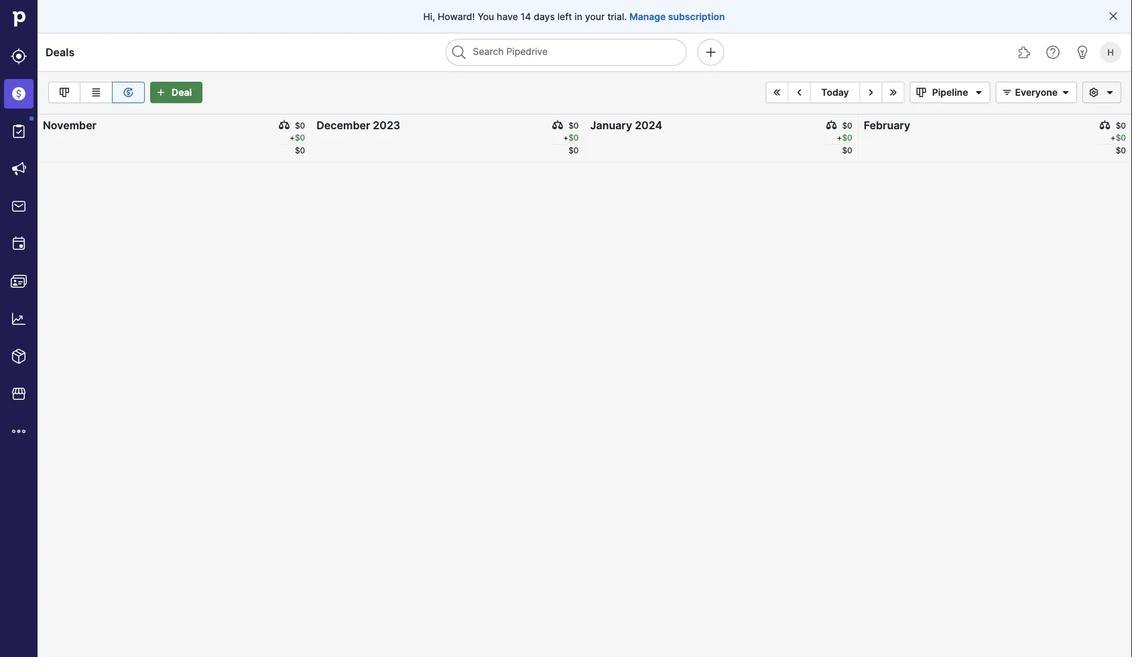 Task type: locate. For each thing, give the bounding box(es) containing it.
quick add image
[[703, 44, 719, 60]]

1 + $0 $0 from the left
[[290, 133, 305, 156]]

+ $0 $0 for january 2024
[[837, 133, 853, 156]]

menu item
[[0, 75, 38, 113]]

3 + from the left
[[837, 133, 842, 143]]

previous month image
[[791, 87, 808, 98]]

deals image
[[11, 86, 27, 102]]

list image
[[88, 84, 104, 101]]

marketplace image
[[11, 386, 27, 402]]

color primary image inside "everyone" button
[[999, 87, 1015, 98]]

3 + $0 $0 from the left
[[837, 133, 853, 156]]

products image
[[11, 349, 27, 365]]

sales inbox image
[[11, 198, 27, 215]]

2 + from the left
[[563, 133, 569, 143]]

menu
[[0, 0, 38, 658]]

+ $0 $0
[[290, 133, 305, 156], [563, 133, 579, 156], [837, 133, 853, 156], [1111, 133, 1126, 156]]

color primary image left january
[[553, 120, 563, 131]]

color primary image
[[971, 87, 987, 98], [1058, 87, 1074, 98], [279, 120, 290, 131], [553, 120, 563, 131]]

color undefined image
[[11, 123, 27, 139]]

in
[[575, 11, 583, 22]]

you
[[478, 11, 494, 22]]

trial.
[[608, 11, 627, 22]]

+ $0 $0 for december 2023
[[563, 133, 579, 156]]

insights image
[[11, 311, 27, 327]]

color primary image inside pipeline "button"
[[914, 87, 930, 98]]

2023
[[373, 119, 400, 132]]

hi, howard! you have 14 days left in your  trial. manage subscription
[[423, 11, 725, 22]]

1 + from the left
[[290, 133, 295, 143]]

color primary image right pipeline
[[971, 87, 987, 98]]

subscription
[[668, 11, 725, 22]]

+ for december 2023
[[563, 133, 569, 143]]

deal button
[[150, 82, 203, 103]]

h
[[1108, 47, 1114, 57]]

december
[[317, 119, 370, 132]]

2 + $0 $0 from the left
[[563, 133, 579, 156]]

quick help image
[[1045, 44, 1061, 60]]

contacts image
[[11, 274, 27, 290]]

+
[[290, 133, 295, 143], [563, 133, 569, 143], [837, 133, 842, 143], [1111, 133, 1116, 143]]

color primary image down 'quick help' icon
[[1058, 87, 1074, 98]]

manage subscription link
[[630, 10, 725, 23]]

$0
[[295, 121, 305, 131], [569, 121, 579, 131], [842, 121, 853, 131], [1116, 121, 1126, 131], [295, 133, 305, 143], [569, 133, 579, 143], [842, 133, 853, 143], [1116, 133, 1126, 143], [295, 146, 305, 156], [569, 146, 579, 156], [842, 146, 853, 156], [1116, 146, 1126, 156]]

days
[[534, 11, 555, 22]]

today
[[822, 87, 849, 98]]

pipeline
[[932, 87, 969, 98]]

Search Pipedrive field
[[446, 39, 687, 66]]

+ $0 $0 for november
[[290, 133, 305, 156]]

your
[[585, 11, 605, 22]]

4 + from the left
[[1111, 133, 1116, 143]]

color primary image
[[1108, 11, 1119, 21], [914, 87, 930, 98], [999, 87, 1015, 98], [1086, 87, 1102, 98], [1102, 87, 1118, 98], [826, 120, 837, 131], [1100, 120, 1111, 131]]

+ for november
[[290, 133, 295, 143]]

color primary image left 'december'
[[279, 120, 290, 131]]

deal
[[172, 87, 192, 98]]

hi,
[[423, 11, 435, 22]]

forecast image
[[120, 84, 136, 101]]

4 + $0 $0 from the left
[[1111, 133, 1126, 156]]

left
[[558, 11, 572, 22]]

december 2023
[[317, 119, 400, 132]]

everyone button
[[996, 82, 1078, 103]]



Task type: vqa. For each thing, say whether or not it's contained in the screenshot.
the more
no



Task type: describe. For each thing, give the bounding box(es) containing it.
+ $0 $0 for february
[[1111, 133, 1126, 156]]

2024
[[635, 119, 663, 132]]

color primary image inside "everyone" button
[[1058, 87, 1074, 98]]

h button
[[1098, 39, 1124, 66]]

jump forward 4 months image
[[885, 87, 902, 98]]

jump back 4 months image
[[769, 87, 785, 98]]

next month image
[[863, 87, 879, 98]]

november
[[43, 119, 97, 132]]

manage
[[630, 11, 666, 22]]

campaigns image
[[11, 161, 27, 177]]

today button
[[811, 82, 861, 103]]

color primary inverted image
[[153, 87, 169, 98]]

january
[[590, 119, 632, 132]]

february
[[864, 119, 911, 132]]

home image
[[9, 9, 29, 29]]

deals
[[46, 46, 75, 59]]

pipeline image
[[56, 84, 72, 101]]

pipeline button
[[910, 82, 991, 103]]

+ for january 2024
[[837, 133, 842, 143]]

everyone
[[1015, 87, 1058, 98]]

january 2024
[[590, 119, 663, 132]]

sales assistant image
[[1075, 44, 1091, 60]]

+ for february
[[1111, 133, 1116, 143]]

leads image
[[11, 48, 27, 64]]

activities image
[[11, 236, 27, 252]]

color primary image inside pipeline "button"
[[971, 87, 987, 98]]

more image
[[11, 424, 27, 440]]

14
[[521, 11, 531, 22]]

have
[[497, 11, 518, 22]]

howard!
[[438, 11, 475, 22]]



